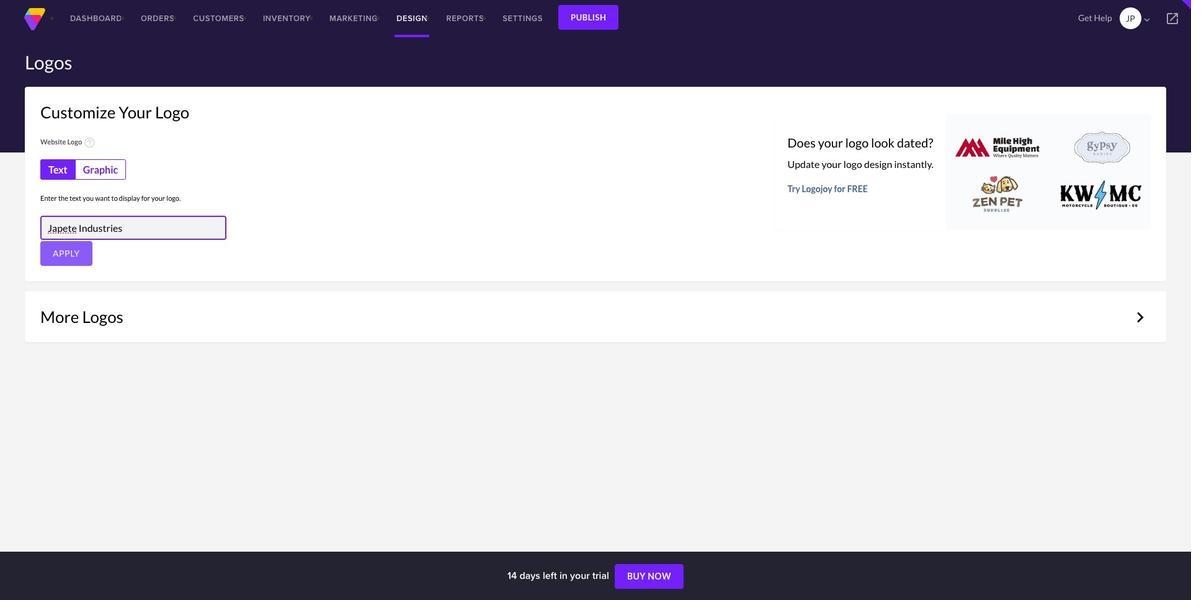 Task type: describe. For each thing, give the bounding box(es) containing it.
0 vertical spatial logo
[[155, 102, 189, 122]]

design
[[397, 12, 428, 24]]

days
[[520, 569, 541, 583]]

publish
[[571, 12, 607, 22]]

marketing
[[330, 12, 378, 24]]

logo inside 'website logo help_outline'
[[67, 138, 82, 146]]

inventory
[[263, 12, 311, 24]]

you
[[83, 194, 94, 202]]

apply link
[[25, 87, 1167, 343]]

get help
[[1079, 12, 1113, 23]]

more logos
[[40, 307, 123, 327]]

update your logo design instantly.
[[788, 158, 934, 170]]

logo.
[[167, 194, 181, 202]]

to
[[111, 194, 118, 202]]

jp
[[1127, 13, 1136, 24]]

free
[[848, 184, 868, 194]]

logo for look
[[846, 135, 869, 150]]

enter
[[40, 194, 57, 202]]

logo for design
[[844, 158, 863, 170]]

text
[[48, 164, 68, 176]]

try logojoy for free
[[788, 184, 868, 194]]


[[1142, 14, 1153, 26]]

publish button
[[559, 5, 619, 30]]

left
[[543, 569, 557, 583]]

logojoy
[[802, 184, 833, 194]]

0 horizontal spatial logos
[[25, 51, 72, 73]]

buy now
[[627, 572, 672, 582]]

help_outline
[[83, 137, 96, 149]]

instantly.
[[895, 158, 934, 170]]

your left logo. at left top
[[151, 194, 165, 202]]

customize
[[40, 102, 116, 122]]

buy
[[627, 572, 646, 582]]

graphic link
[[75, 160, 126, 180]]

get
[[1079, 12, 1093, 23]]

want
[[95, 194, 110, 202]]

your up the try logojoy for free
[[822, 158, 842, 170]]

update
[[788, 158, 820, 170]]



Task type: vqa. For each thing, say whether or not it's contained in the screenshot.
All
no



Task type: locate. For each thing, give the bounding box(es) containing it.
apply
[[53, 248, 80, 259]]

for left the free
[[834, 184, 846, 194]]

now
[[648, 572, 672, 582]]

 link
[[1154, 0, 1192, 37]]

14
[[508, 569, 517, 583]]

website
[[40, 138, 66, 146]]

display
[[119, 194, 140, 202]]

website logo help_outline
[[40, 137, 96, 149]]

help
[[1095, 12, 1113, 23]]

graphic
[[83, 164, 118, 176]]

1 horizontal spatial logos
[[82, 307, 123, 327]]

logo left help_outline
[[67, 138, 82, 146]]

logo up update your logo design instantly.
[[846, 135, 869, 150]]

your
[[119, 102, 152, 122]]

for right display
[[141, 194, 150, 202]]

does
[[788, 135, 816, 150]]

14 days left in your trial
[[508, 569, 612, 583]]

text link
[[40, 160, 75, 180]]

0 vertical spatial logo
[[846, 135, 869, 150]]

settings
[[503, 12, 543, 24]]

1 vertical spatial logo
[[844, 158, 863, 170]]

logo
[[846, 135, 869, 150], [844, 158, 863, 170]]

dashboard
[[70, 12, 122, 24]]

does your logo look dated?
[[788, 135, 934, 150]]

your right the in
[[570, 569, 590, 583]]

buy now link
[[615, 565, 684, 590]]

enter the text you want to display for your logo.
[[40, 194, 181, 202]]

the
[[58, 194, 68, 202]]

expand_more
[[1130, 307, 1151, 328]]

in
[[560, 569, 568, 583]]

look
[[872, 135, 895, 150]]

try logojoy for free link
[[788, 182, 934, 197]]

1 vertical spatial logo
[[67, 138, 82, 146]]

0 horizontal spatial logo
[[67, 138, 82, 146]]

text
[[70, 194, 81, 202]]

0 horizontal spatial for
[[141, 194, 150, 202]]

logo right your
[[155, 102, 189, 122]]

dashboard link
[[61, 0, 132, 37]]

orders
[[141, 12, 175, 24]]

design
[[865, 158, 893, 170]]


[[1166, 11, 1181, 26]]

logos right the more
[[82, 307, 123, 327]]

logo down the "does your logo look dated?"
[[844, 158, 863, 170]]

try
[[788, 184, 801, 194]]

customize your logo
[[40, 102, 189, 122]]

reports
[[447, 12, 484, 24]]

customers
[[193, 12, 244, 24]]

trial
[[593, 569, 609, 583]]

logo
[[155, 102, 189, 122], [67, 138, 82, 146]]

your
[[818, 135, 843, 150], [822, 158, 842, 170], [151, 194, 165, 202], [570, 569, 590, 583]]

0 vertical spatial logos
[[25, 51, 72, 73]]

logos
[[25, 51, 72, 73], [82, 307, 123, 327]]

dated?
[[897, 135, 934, 150]]

1 horizontal spatial for
[[834, 184, 846, 194]]

more
[[40, 307, 79, 327]]

your right does at right top
[[818, 135, 843, 150]]

1 vertical spatial logos
[[82, 307, 123, 327]]

for
[[834, 184, 846, 194], [141, 194, 150, 202]]

logos up customize
[[25, 51, 72, 73]]

1 horizontal spatial logo
[[155, 102, 189, 122]]



